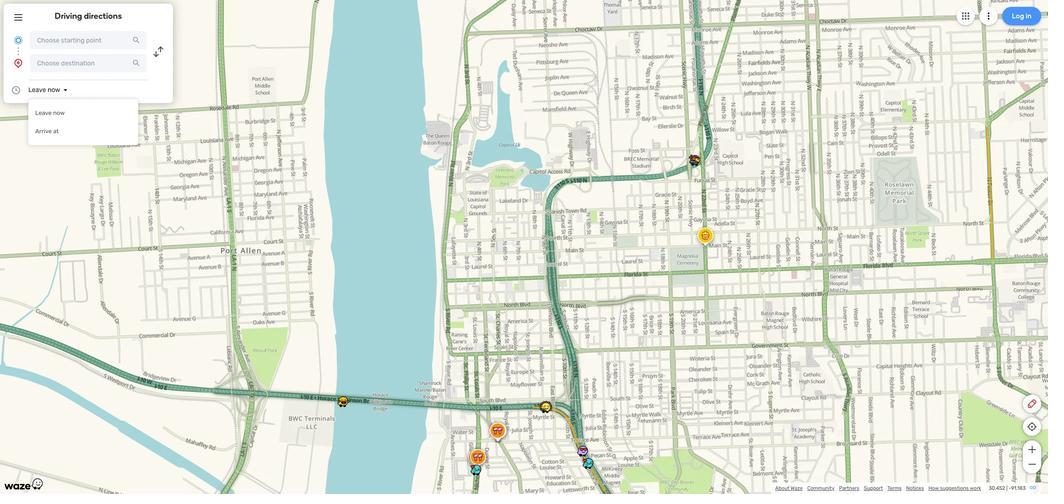 Task type: locate. For each thing, give the bounding box(es) containing it.
zoom out image
[[1027, 459, 1038, 470]]

now
[[48, 86, 60, 94], [53, 109, 65, 116]]

community
[[808, 485, 835, 491]]

0 vertical spatial now
[[48, 86, 60, 94]]

partners
[[839, 485, 860, 491]]

waze
[[791, 485, 803, 491]]

pencil image
[[1027, 398, 1038, 409]]

30.452
[[989, 485, 1006, 491]]

1 vertical spatial now
[[53, 109, 65, 116]]

1 vertical spatial leave now
[[35, 109, 65, 116]]

support link
[[864, 485, 883, 491]]

|
[[1007, 485, 1008, 491]]

leave now
[[28, 86, 60, 94], [35, 109, 65, 116]]

0 vertical spatial leave
[[28, 86, 46, 94]]

leave now right clock icon
[[28, 86, 60, 94]]

Choose starting point text field
[[30, 31, 147, 49]]

link image
[[1030, 484, 1037, 491]]

leave up arrive
[[35, 109, 52, 116]]

leave now inside option
[[35, 109, 65, 116]]

directions
[[84, 11, 122, 21]]

1 vertical spatial leave
[[35, 109, 52, 116]]

leave now up "arrive at"
[[35, 109, 65, 116]]

leave right clock icon
[[28, 86, 46, 94]]

arrive at
[[35, 128, 59, 135]]

driving
[[55, 11, 82, 21]]

0 vertical spatial leave now
[[28, 86, 60, 94]]

arrive at option
[[28, 122, 138, 141]]

leave inside option
[[35, 109, 52, 116]]

leave
[[28, 86, 46, 94], [35, 109, 52, 116]]

zoom in image
[[1027, 444, 1038, 455]]

Choose destination text field
[[30, 54, 147, 72]]

about waze community partners support terms notices how suggestions work
[[776, 485, 982, 491]]

terms
[[888, 485, 902, 491]]

now up at
[[53, 109, 65, 116]]

now up the leave now option
[[48, 86, 60, 94]]

terms link
[[888, 485, 902, 491]]

91.183
[[1012, 485, 1026, 491]]

work
[[970, 485, 982, 491]]



Task type: vqa. For each thing, say whether or not it's contained in the screenshot.
Leave
yes



Task type: describe. For each thing, give the bounding box(es) containing it.
current location image
[[13, 35, 24, 46]]

location image
[[13, 58, 24, 69]]

about
[[776, 485, 790, 491]]

driving directions
[[55, 11, 122, 21]]

how
[[929, 485, 939, 491]]

support
[[864, 485, 883, 491]]

30.452 | -91.183
[[989, 485, 1026, 491]]

notices
[[907, 485, 924, 491]]

community link
[[808, 485, 835, 491]]

arrive
[[35, 128, 52, 135]]

leave now option
[[28, 104, 138, 122]]

about waze link
[[776, 485, 803, 491]]

clock image
[[11, 85, 22, 96]]

-
[[1009, 485, 1012, 491]]

at
[[53, 128, 59, 135]]

how suggestions work link
[[929, 485, 982, 491]]

suggestions
[[940, 485, 969, 491]]

partners link
[[839, 485, 860, 491]]

now inside option
[[53, 109, 65, 116]]

notices link
[[907, 485, 924, 491]]



